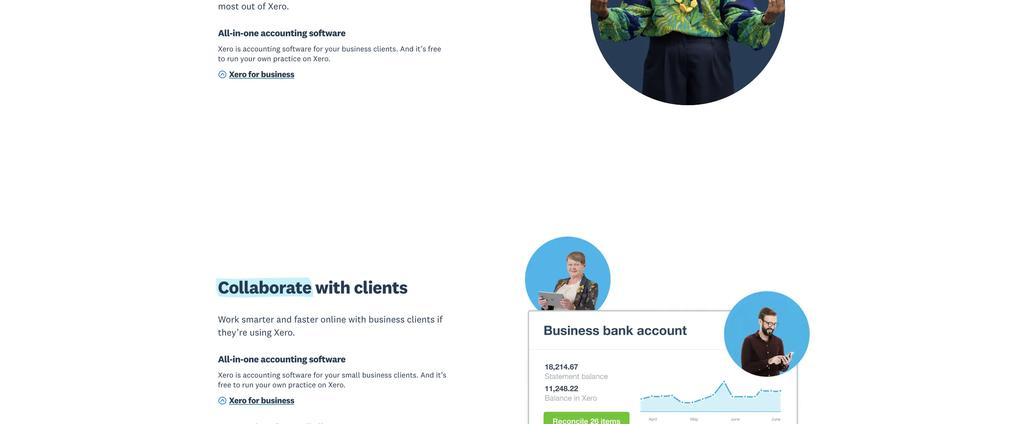 Task type: locate. For each thing, give the bounding box(es) containing it.
xero for business button
[[218, 69, 294, 81], [218, 395, 294, 407]]

online
[[321, 314, 346, 325]]

one
[[243, 27, 259, 39], [243, 354, 259, 365]]

0 horizontal spatial on
[[303, 54, 311, 64]]

0 horizontal spatial run
[[227, 54, 238, 64]]

free inside the xero is accounting software for your small business clients. and it's free to run your own practice on xero.
[[218, 380, 231, 390]]

1 vertical spatial clients
[[407, 314, 435, 325]]

1 vertical spatial run
[[242, 380, 254, 390]]

1 horizontal spatial run
[[242, 380, 254, 390]]

0 vertical spatial is
[[235, 44, 241, 54]]

1 vertical spatial it's
[[436, 370, 446, 380]]

1 is from the top
[[235, 44, 241, 54]]

0 horizontal spatial it's
[[416, 44, 426, 54]]

in-
[[233, 27, 243, 39], [233, 354, 243, 365]]

0 horizontal spatial own
[[257, 54, 271, 64]]

clients
[[354, 276, 408, 299], [407, 314, 435, 325]]

xero for business
[[229, 69, 294, 79], [229, 395, 294, 406]]

0 horizontal spatial to
[[218, 54, 225, 64]]

0 vertical spatial xero for business
[[229, 69, 294, 79]]

to inside xero is accounting software for your business clients. and it's free to run your own practice on xero.
[[218, 54, 225, 64]]

free
[[428, 44, 441, 54], [218, 380, 231, 390]]

1 horizontal spatial and
[[420, 370, 434, 380]]

own inside the xero is accounting software for your small business clients. and it's free to run your own practice on xero.
[[272, 380, 286, 390]]

1 xero for business button from the top
[[218, 69, 294, 81]]

it's
[[416, 44, 426, 54], [436, 370, 446, 380]]

1 vertical spatial all-
[[218, 354, 233, 365]]

with clients
[[311, 276, 408, 299]]

1 vertical spatial practice
[[288, 380, 316, 390]]

business inside xero is accounting software for your business clients. and it's free to run your own practice on xero.
[[342, 44, 371, 54]]

your
[[325, 44, 340, 54], [240, 54, 255, 64], [325, 370, 340, 380], [255, 380, 271, 390]]

0 vertical spatial and
[[400, 44, 414, 54]]

is for run
[[235, 44, 241, 54]]

0 vertical spatial xero for business button
[[218, 69, 294, 81]]

they're
[[218, 327, 247, 338]]

2 all- from the top
[[218, 354, 233, 365]]

1 vertical spatial xero for business
[[229, 395, 294, 406]]

with right online
[[348, 314, 366, 325]]

1 vertical spatial all-in-one accounting software
[[218, 354, 346, 365]]

1 vertical spatial to
[[233, 380, 240, 390]]

0 vertical spatial clients.
[[373, 44, 398, 54]]

1 vertical spatial own
[[272, 380, 286, 390]]

to inside the xero is accounting software for your small business clients. and it's free to run your own practice on xero.
[[233, 380, 240, 390]]

0 vertical spatial free
[[428, 44, 441, 54]]

1 all- from the top
[[218, 27, 233, 39]]

0 horizontal spatial free
[[218, 380, 231, 390]]

on inside the xero is accounting software for your small business clients. and it's free to run your own practice on xero.
[[318, 380, 326, 390]]

0 vertical spatial practice
[[273, 54, 301, 64]]

1 all-in-one accounting software from the top
[[218, 27, 346, 39]]

for inside the xero is accounting software for your small business clients. and it's free to run your own practice on xero.
[[313, 370, 323, 380]]

0 vertical spatial it's
[[416, 44, 426, 54]]

to
[[218, 54, 225, 64], [233, 380, 240, 390]]

is inside the xero is accounting software for your small business clients. and it's free to run your own practice on xero.
[[235, 370, 241, 380]]

2 one from the top
[[243, 354, 259, 365]]

1 xero for business from the top
[[229, 69, 294, 79]]

work smarter and faster online with business clients if they're using xero.
[[218, 314, 442, 338]]

1 vertical spatial one
[[243, 354, 259, 365]]

0 vertical spatial xero.
[[313, 54, 331, 64]]

1 vertical spatial with
[[348, 314, 366, 325]]

1 horizontal spatial own
[[272, 380, 286, 390]]

0 vertical spatial own
[[257, 54, 271, 64]]

business inside 'work smarter and faster online with business clients if they're using xero.'
[[369, 314, 405, 325]]

xero
[[218, 44, 233, 54], [229, 69, 247, 79], [218, 370, 233, 380], [229, 395, 247, 406]]

is inside xero is accounting software for your business clients. and it's free to run your own practice on xero.
[[235, 44, 241, 54]]

practice inside the xero is accounting software for your small business clients. and it's free to run your own practice on xero.
[[288, 380, 316, 390]]

0 vertical spatial all-
[[218, 27, 233, 39]]

1 horizontal spatial it's
[[436, 370, 446, 380]]

on
[[303, 54, 311, 64], [318, 380, 326, 390]]

1 vertical spatial and
[[420, 370, 434, 380]]

2 vertical spatial xero.
[[328, 380, 346, 390]]

1 horizontal spatial to
[[233, 380, 240, 390]]

1 vertical spatial clients.
[[394, 370, 419, 380]]

0 vertical spatial in-
[[233, 27, 243, 39]]

xero. inside xero is accounting software for your business clients. and it's free to run your own practice on xero.
[[313, 54, 331, 64]]

1 vertical spatial xero.
[[274, 327, 295, 338]]

for
[[313, 44, 323, 54], [248, 69, 259, 79], [313, 370, 323, 380], [248, 395, 259, 406]]

1 horizontal spatial on
[[318, 380, 326, 390]]

0 vertical spatial with
[[315, 276, 350, 299]]

2 xero for business button from the top
[[218, 395, 294, 407]]

2 is from the top
[[235, 370, 241, 380]]

is
[[235, 44, 241, 54], [235, 370, 241, 380]]

business
[[342, 44, 371, 54], [261, 69, 294, 79], [369, 314, 405, 325], [362, 370, 392, 380], [261, 395, 294, 406]]

1 vertical spatial free
[[218, 380, 231, 390]]

better collaboration image
[[523, 0, 812, 161]]

collaborate with clients image
[[523, 232, 812, 424]]

1 horizontal spatial free
[[428, 44, 441, 54]]

xero. inside 'work smarter and faster online with business clients if they're using xero.'
[[274, 327, 295, 338]]

accounting
[[261, 27, 307, 39], [243, 44, 280, 54], [261, 354, 307, 365], [243, 370, 280, 380]]

0 vertical spatial one
[[243, 27, 259, 39]]

clients.
[[373, 44, 398, 54], [394, 370, 419, 380]]

1 vertical spatial on
[[318, 380, 326, 390]]

1 vertical spatial xero for business button
[[218, 395, 294, 407]]

1 vertical spatial is
[[235, 370, 241, 380]]

0 vertical spatial to
[[218, 54, 225, 64]]

practice
[[273, 54, 301, 64], [288, 380, 316, 390]]

0 vertical spatial run
[[227, 54, 238, 64]]

2 xero for business from the top
[[229, 395, 294, 406]]

all-in-one accounting software
[[218, 27, 346, 39], [218, 354, 346, 365]]

software
[[309, 27, 346, 39], [282, 44, 311, 54], [309, 354, 346, 365], [282, 370, 311, 380]]

with
[[315, 276, 350, 299], [348, 314, 366, 325]]

with up online
[[315, 276, 350, 299]]

1 vertical spatial in-
[[233, 354, 243, 365]]

xero is accounting software for your business clients. and it's free to run your own practice on xero.
[[218, 44, 441, 64]]

0 vertical spatial on
[[303, 54, 311, 64]]

run inside xero is accounting software for your business clients. and it's free to run your own practice on xero.
[[227, 54, 238, 64]]

all-
[[218, 27, 233, 39], [218, 354, 233, 365]]

is for to
[[235, 370, 241, 380]]

xero.
[[313, 54, 331, 64], [274, 327, 295, 338], [328, 380, 346, 390]]

and
[[400, 44, 414, 54], [420, 370, 434, 380]]

0 horizontal spatial and
[[400, 44, 414, 54]]

own
[[257, 54, 271, 64], [272, 380, 286, 390]]

0 vertical spatial all-in-one accounting software
[[218, 27, 346, 39]]

run
[[227, 54, 238, 64], [242, 380, 254, 390]]



Task type: vqa. For each thing, say whether or not it's contained in the screenshot.
the topmost "Xero's"
no



Task type: describe. For each thing, give the bounding box(es) containing it.
accounting inside xero is accounting software for your business clients. and it's free to run your own practice on xero.
[[243, 44, 280, 54]]

it's inside the xero is accounting software for your small business clients. and it's free to run your own practice on xero.
[[436, 370, 446, 380]]

run inside the xero is accounting software for your small business clients. and it's free to run your own practice on xero.
[[242, 380, 254, 390]]

own inside xero is accounting software for your business clients. and it's free to run your own practice on xero.
[[257, 54, 271, 64]]

faster
[[294, 314, 318, 325]]

1 in- from the top
[[233, 27, 243, 39]]

and inside the xero is accounting software for your small business clients. and it's free to run your own practice on xero.
[[420, 370, 434, 380]]

xero for business for 2nd xero for business button from the top of the page
[[229, 395, 294, 406]]

clients inside 'work smarter and faster online with business clients if they're using xero.'
[[407, 314, 435, 325]]

xero. inside the xero is accounting software for your small business clients. and it's free to run your own practice on xero.
[[328, 380, 346, 390]]

smarter
[[242, 314, 274, 325]]

xero inside the xero is accounting software for your small business clients. and it's free to run your own practice on xero.
[[218, 370, 233, 380]]

it's inside xero is accounting software for your business clients. and it's free to run your own practice on xero.
[[416, 44, 426, 54]]

work
[[218, 314, 239, 325]]

0 vertical spatial clients
[[354, 276, 408, 299]]

xero for business for 1st xero for business button from the top of the page
[[229, 69, 294, 79]]

on inside xero is accounting software for your business clients. and it's free to run your own practice on xero.
[[303, 54, 311, 64]]

xero is accounting software for your small business clients. and it's free to run your own practice on xero.
[[218, 370, 446, 390]]

2 in- from the top
[[233, 354, 243, 365]]

if
[[437, 314, 442, 325]]

collaborate
[[218, 276, 311, 299]]

software inside the xero is accounting software for your small business clients. and it's free to run your own practice on xero.
[[282, 370, 311, 380]]

accounting inside the xero is accounting software for your small business clients. and it's free to run your own practice on xero.
[[243, 370, 280, 380]]

and inside xero is accounting software for your business clients. and it's free to run your own practice on xero.
[[400, 44, 414, 54]]

clients. inside xero is accounting software for your business clients. and it's free to run your own practice on xero.
[[373, 44, 398, 54]]

small
[[342, 370, 360, 380]]

xero inside xero is accounting software for your business clients. and it's free to run your own practice on xero.
[[218, 44, 233, 54]]

using
[[250, 327, 272, 338]]

practice inside xero is accounting software for your business clients. and it's free to run your own practice on xero.
[[273, 54, 301, 64]]

for inside xero is accounting software for your business clients. and it's free to run your own practice on xero.
[[313, 44, 323, 54]]

software inside xero is accounting software for your business clients. and it's free to run your own practice on xero.
[[282, 44, 311, 54]]

2 all-in-one accounting software from the top
[[218, 354, 346, 365]]

clients. inside the xero is accounting software for your small business clients. and it's free to run your own practice on xero.
[[394, 370, 419, 380]]

with inside 'work smarter and faster online with business clients if they're using xero.'
[[348, 314, 366, 325]]

free inside xero is accounting software for your business clients. and it's free to run your own practice on xero.
[[428, 44, 441, 54]]

business inside the xero is accounting software for your small business clients. and it's free to run your own practice on xero.
[[362, 370, 392, 380]]

1 one from the top
[[243, 27, 259, 39]]

and
[[276, 314, 292, 325]]



